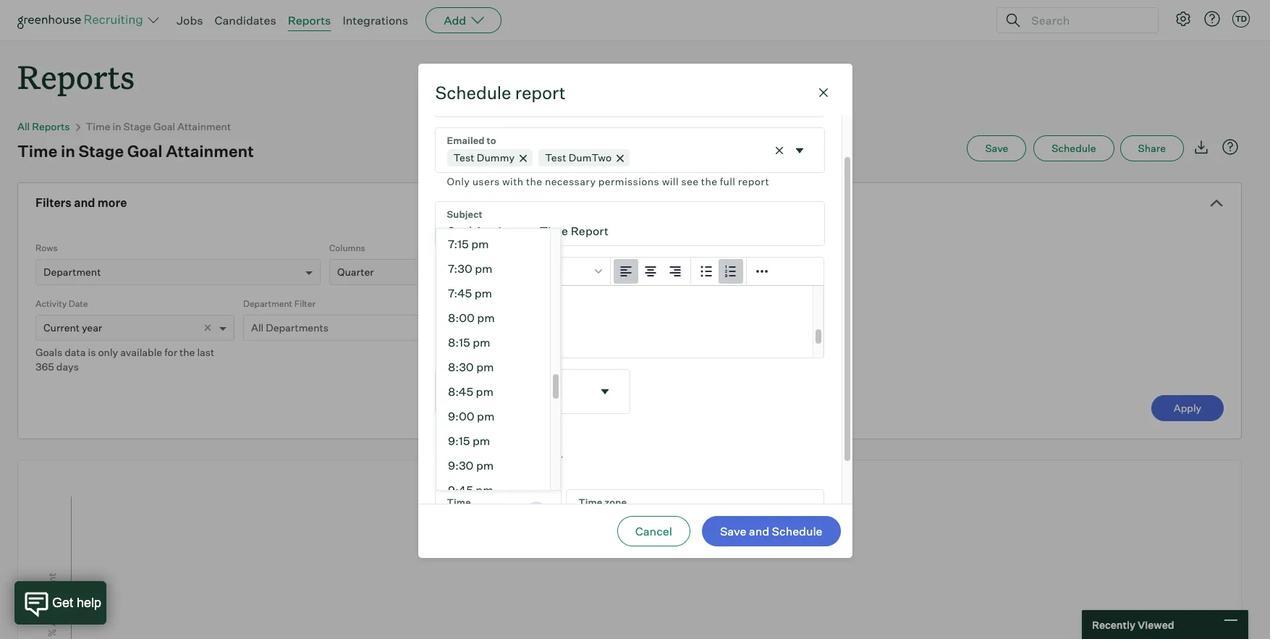Task type: describe. For each thing, give the bounding box(es) containing it.
toggle flyout image inside clear selection field
[[793, 143, 807, 158]]

8:15 pm
[[448, 336, 490, 350]]

1 vertical spatial reports
[[17, 55, 135, 98]]

columns
[[330, 243, 366, 254]]

7:30 pm
[[448, 262, 493, 276]]

none field clear selection
[[436, 128, 824, 191]]

close modal icon image
[[815, 84, 832, 102]]

save and schedule
[[720, 524, 823, 539]]

Search text field
[[1028, 10, 1146, 31]]

permissions
[[599, 175, 660, 188]]

all for all reports
[[17, 120, 30, 133]]

0 vertical spatial time in stage goal attainment
[[86, 120, 231, 133]]

td button
[[1230, 7, 1254, 30]]

1 toolbar from the left
[[436, 258, 611, 286]]

clear selection image
[[772, 143, 787, 158]]

1 vertical spatial attainment
[[166, 141, 254, 161]]

activity date
[[35, 298, 88, 309]]

add
[[444, 13, 467, 28]]

pm for 8:30 pm
[[476, 360, 494, 375]]

current
[[43, 322, 80, 334]]

rows
[[35, 243, 58, 254]]

save for save and schedule
[[720, 524, 747, 539]]

8:30 pm
[[448, 360, 494, 375]]

quarter
[[338, 266, 374, 278]]

first
[[460, 451, 485, 466]]

users
[[473, 175, 500, 188]]

quarter option
[[338, 266, 374, 278]]

365
[[35, 361, 54, 373]]

share button
[[1121, 136, 1185, 162]]

save button
[[968, 136, 1027, 162]]

9:45
[[448, 483, 473, 498]]

integrations
[[343, 13, 409, 28]]

all for all departments
[[251, 322, 264, 334]]

configure image
[[1175, 10, 1193, 28]]

dummy
[[477, 152, 515, 164]]

9:15 pm option
[[436, 429, 550, 454]]

departments
[[266, 322, 329, 334]]

department for department filter
[[243, 298, 293, 309]]

0 vertical spatial stage
[[124, 120, 151, 133]]

goals
[[35, 346, 62, 359]]

data
[[65, 346, 86, 359]]

last day of quarter
[[460, 427, 562, 442]]

last
[[197, 346, 215, 359]]

pm for 7:15 pm
[[471, 237, 489, 252]]

td button
[[1233, 10, 1251, 28]]

necessary
[[545, 175, 596, 188]]

full
[[720, 175, 736, 188]]

report inside clear selection field
[[738, 175, 770, 188]]

goals data is only available for the last 365 days
[[35, 346, 215, 373]]

viewed
[[1138, 619, 1175, 631]]

more
[[98, 196, 127, 210]]

activity
[[35, 298, 67, 309]]

9:45 pm option
[[436, 478, 550, 503]]

0 vertical spatial reports
[[288, 13, 331, 28]]

0 horizontal spatial time
[[17, 141, 58, 161]]

day for last
[[487, 427, 506, 442]]

9:30 pm
[[448, 459, 494, 473]]

only
[[447, 175, 470, 188]]

3 toolbar from the left
[[691, 258, 747, 286]]

pm for 9:45 pm
[[476, 483, 493, 498]]

8:45
[[448, 385, 473, 399]]

×
[[204, 319, 212, 335]]

with
[[503, 175, 524, 188]]

time in stage goal attainment link
[[86, 120, 231, 133]]

schedule inside button
[[772, 524, 823, 539]]

7:30
[[448, 262, 472, 276]]

cancel button
[[618, 516, 691, 547]]

7:15
[[448, 237, 469, 252]]

all reports
[[17, 120, 70, 133]]

is
[[88, 346, 96, 359]]

test dumtwo
[[546, 152, 612, 164]]

8:45 pm option
[[436, 380, 550, 404]]

share
[[1139, 142, 1167, 154]]

8:30
[[448, 360, 474, 375]]

dumtwo
[[569, 152, 612, 164]]

of for last
[[509, 427, 519, 442]]

all departments
[[251, 322, 329, 334]]

9:00 pm
[[448, 409, 495, 424]]

last
[[460, 427, 484, 442]]

1 vertical spatial time in stage goal attainment
[[17, 141, 254, 161]]

quarter for first day of quarter
[[523, 451, 563, 466]]

8:15
[[448, 336, 470, 350]]

jobs link
[[177, 13, 203, 28]]

and for filters
[[74, 196, 95, 210]]

jobs
[[177, 13, 203, 28]]

test dummy
[[454, 152, 515, 164]]

all reports link
[[17, 120, 70, 133]]

will
[[662, 175, 679, 188]]

save and schedule this report to revisit it! element
[[968, 136, 1034, 162]]

candidates
[[215, 13, 276, 28]]

first day of quarter
[[460, 451, 563, 466]]

faq image
[[1222, 138, 1240, 156]]

7:45 pm
[[448, 286, 492, 301]]

8:00 pm
[[448, 311, 495, 325]]

7:30 pm option
[[436, 257, 550, 281]]

7:00 pm option
[[436, 207, 550, 232]]

2 horizontal spatial the
[[702, 175, 718, 188]]

schedule report
[[436, 82, 566, 104]]

see
[[682, 175, 699, 188]]

recently viewed
[[1093, 619, 1175, 631]]



Task type: vqa. For each thing, say whether or not it's contained in the screenshot.
8:30 at the left
yes



Task type: locate. For each thing, give the bounding box(es) containing it.
the left full
[[702, 175, 718, 188]]

0 vertical spatial of
[[509, 427, 519, 442]]

test
[[454, 152, 475, 164], [546, 152, 567, 164]]

1 vertical spatial in
[[61, 141, 75, 161]]

for
[[164, 346, 177, 359]]

quarter down last day of quarter
[[523, 451, 563, 466]]

save inside button
[[986, 142, 1009, 154]]

0 horizontal spatial save
[[720, 524, 747, 539]]

1 vertical spatial toggle flyout image
[[598, 385, 613, 399]]

integrations link
[[343, 13, 409, 28]]

candidates link
[[215, 13, 276, 28]]

0 vertical spatial quarter
[[522, 427, 562, 442]]

1 horizontal spatial department
[[243, 298, 293, 309]]

department for department
[[43, 266, 101, 278]]

pm inside 8:15 pm option
[[473, 336, 490, 350]]

filters
[[35, 196, 72, 210]]

0 vertical spatial goal
[[154, 120, 175, 133]]

1 vertical spatial quarter
[[523, 451, 563, 466]]

1 test from the left
[[454, 152, 475, 164]]

quarter up first day of quarter
[[522, 427, 562, 442]]

time
[[86, 120, 110, 133], [17, 141, 58, 161]]

time down all reports link
[[17, 141, 58, 161]]

pm for 8:15 pm
[[473, 336, 490, 350]]

pm for 9:30 pm
[[476, 459, 494, 473]]

department up all departments
[[243, 298, 293, 309]]

day right first
[[488, 451, 507, 466]]

attainment
[[177, 120, 231, 133], [166, 141, 254, 161]]

filters and more
[[35, 196, 127, 210]]

9:15 pm
[[448, 434, 490, 448]]

7:15 pm
[[448, 237, 489, 252]]

0 horizontal spatial toggle flyout image
[[598, 385, 613, 399]]

0 vertical spatial report
[[515, 82, 566, 104]]

0 horizontal spatial all
[[17, 120, 30, 133]]

none field containing test dummy
[[436, 128, 824, 191]]

0 vertical spatial department
[[43, 266, 101, 278]]

9:30 pm option
[[436, 454, 550, 478]]

pm inside 8:00 pm option
[[477, 311, 495, 325]]

9:45 pm
[[448, 483, 493, 498]]

available
[[120, 346, 162, 359]]

pm right 8:45
[[476, 385, 493, 399]]

7:45
[[448, 286, 472, 301]]

pm
[[476, 212, 493, 227], [471, 237, 489, 252], [475, 262, 493, 276], [474, 286, 492, 301], [477, 311, 495, 325], [473, 336, 490, 350], [476, 360, 494, 375], [476, 385, 493, 399], [477, 409, 495, 424], [472, 434, 490, 448], [476, 459, 494, 473], [476, 483, 493, 498]]

7:00
[[448, 212, 473, 227]]

1 vertical spatial department
[[243, 298, 293, 309]]

7:00 pm
[[448, 212, 493, 227]]

0 horizontal spatial report
[[515, 82, 566, 104]]

of for first
[[510, 451, 520, 466]]

toggle flyout image
[[793, 143, 807, 158], [598, 385, 613, 399]]

9:00
[[448, 409, 474, 424]]

pm inside 9:00 pm option
[[477, 409, 495, 424]]

group
[[436, 258, 824, 286]]

pm right 7:15
[[471, 237, 489, 252]]

2 horizontal spatial schedule
[[1052, 142, 1097, 154]]

0 vertical spatial attainment
[[177, 120, 231, 133]]

7:15 pm option
[[436, 232, 550, 257]]

1 vertical spatial day
[[488, 451, 507, 466]]

all
[[17, 120, 30, 133], [251, 322, 264, 334]]

1 vertical spatial all
[[251, 322, 264, 334]]

pm inside 7:15 pm option
[[471, 237, 489, 252]]

days
[[56, 361, 79, 373]]

pm right "9:30"
[[476, 459, 494, 473]]

the
[[526, 175, 543, 188], [702, 175, 718, 188], [180, 346, 195, 359]]

1 vertical spatial schedule
[[1052, 142, 1097, 154]]

0 vertical spatial schedule
[[436, 82, 512, 104]]

schedule button
[[1034, 136, 1115, 162]]

the inside goals data is only available for the last 365 days
[[180, 346, 195, 359]]

0 horizontal spatial department
[[43, 266, 101, 278]]

0 vertical spatial all
[[17, 120, 30, 133]]

pm inside 7:45 pm option
[[474, 286, 492, 301]]

0 horizontal spatial and
[[74, 196, 95, 210]]

0 vertical spatial day
[[487, 427, 506, 442]]

pm inside 7:30 pm option
[[475, 262, 493, 276]]

1 vertical spatial and
[[749, 524, 770, 539]]

1 horizontal spatial schedule
[[772, 524, 823, 539]]

reports
[[288, 13, 331, 28], [17, 55, 135, 98], [32, 120, 70, 133]]

schedule inside button
[[1052, 142, 1097, 154]]

1 horizontal spatial in
[[113, 120, 121, 133]]

pm for 9:00 pm
[[477, 409, 495, 424]]

8:00 pm option
[[436, 306, 550, 330]]

date
[[69, 298, 88, 309]]

test up necessary
[[546, 152, 567, 164]]

pm for 9:15 pm
[[472, 434, 490, 448]]

list box containing 7:00 pm
[[436, 207, 562, 503]]

1 vertical spatial save
[[720, 524, 747, 539]]

1 horizontal spatial time
[[86, 120, 110, 133]]

9:15
[[448, 434, 470, 448]]

list box
[[436, 207, 562, 503]]

department up date
[[43, 266, 101, 278]]

None field
[[436, 128, 824, 191], [436, 370, 630, 414], [436, 490, 561, 534], [567, 490, 824, 534], [436, 370, 630, 414], [436, 490, 561, 534], [567, 490, 824, 534]]

2 toolbar from the left
[[611, 258, 691, 286]]

download image
[[1193, 138, 1211, 156]]

current year option
[[43, 322, 102, 334]]

0 horizontal spatial test
[[454, 152, 475, 164]]

goal
[[154, 120, 175, 133], [127, 141, 163, 161]]

schedule for schedule report
[[436, 82, 512, 104]]

1 horizontal spatial toggle flyout image
[[793, 143, 807, 158]]

toolbar
[[436, 258, 611, 286], [611, 258, 691, 286], [691, 258, 747, 286]]

add button
[[426, 7, 502, 33]]

only
[[98, 346, 118, 359]]

save and schedule button
[[702, 516, 841, 547]]

pm inside 9:30 pm option
[[476, 459, 494, 473]]

2 vertical spatial reports
[[32, 120, 70, 133]]

reports link
[[288, 13, 331, 28]]

pm right 8:30
[[476, 360, 494, 375]]

pm right 9:45
[[476, 483, 493, 498]]

2 vertical spatial schedule
[[772, 524, 823, 539]]

department filter
[[243, 298, 316, 309]]

pm right 7:00
[[476, 212, 493, 227]]

pm right "8:15"
[[473, 336, 490, 350]]

pm inside 9:15 pm option
[[472, 434, 490, 448]]

pm for 8:45 pm
[[476, 385, 493, 399]]

the right with
[[526, 175, 543, 188]]

0 vertical spatial in
[[113, 120, 121, 133]]

9:30
[[448, 459, 474, 473]]

1 horizontal spatial and
[[749, 524, 770, 539]]

9:00 pm option
[[436, 404, 550, 429]]

8:15 pm option
[[436, 330, 550, 355]]

0 horizontal spatial in
[[61, 141, 75, 161]]

of down last day of quarter
[[510, 451, 520, 466]]

1 vertical spatial stage
[[79, 141, 124, 161]]

pm inside "7:00 pm" option
[[476, 212, 493, 227]]

pm right "7:30"
[[475, 262, 493, 276]]

in
[[113, 120, 121, 133], [61, 141, 75, 161]]

day right last
[[487, 427, 506, 442]]

0 horizontal spatial the
[[180, 346, 195, 359]]

save
[[986, 142, 1009, 154], [720, 524, 747, 539]]

and for save
[[749, 524, 770, 539]]

year
[[82, 322, 102, 334]]

the right for
[[180, 346, 195, 359]]

8:30 pm option
[[436, 355, 550, 380]]

8:00
[[448, 311, 475, 325]]

1 horizontal spatial all
[[251, 322, 264, 334]]

save for save
[[986, 142, 1009, 154]]

time in stage goal attainment
[[86, 120, 231, 133], [17, 141, 254, 161]]

1 vertical spatial of
[[510, 451, 520, 466]]

pm up first
[[472, 434, 490, 448]]

2 test from the left
[[546, 152, 567, 164]]

test for test dummy
[[454, 152, 475, 164]]

quarter for last day of quarter
[[522, 427, 562, 442]]

pm for 7:00 pm
[[476, 212, 493, 227]]

filter
[[294, 298, 316, 309]]

department option
[[43, 266, 101, 278]]

test up only on the left of the page
[[454, 152, 475, 164]]

pm right 7:45 at the left top
[[474, 286, 492, 301]]

pm for 7:45 pm
[[474, 286, 492, 301]]

1 vertical spatial report
[[738, 175, 770, 188]]

td
[[1236, 14, 1248, 24]]

only users with the necessary permissions will see the full report
[[447, 175, 770, 188]]

current year
[[43, 322, 102, 334]]

and
[[74, 196, 95, 210], [749, 524, 770, 539]]

pm for 7:30 pm
[[475, 262, 493, 276]]

cancel
[[636, 524, 673, 539]]

schedule for schedule
[[1052, 142, 1097, 154]]

pm right 8:00
[[477, 311, 495, 325]]

pm inside 8:45 pm option
[[476, 385, 493, 399]]

pm inside 8:30 pm option
[[476, 360, 494, 375]]

0 vertical spatial toggle flyout image
[[793, 143, 807, 158]]

1 horizontal spatial save
[[986, 142, 1009, 154]]

pm for 8:00 pm
[[477, 311, 495, 325]]

and inside button
[[749, 524, 770, 539]]

of up first day of quarter
[[509, 427, 519, 442]]

time right all reports
[[86, 120, 110, 133]]

report
[[515, 82, 566, 104], [738, 175, 770, 188]]

1 vertical spatial goal
[[127, 141, 163, 161]]

pm up last
[[477, 409, 495, 424]]

xychart image
[[35, 461, 1225, 639]]

0 vertical spatial save
[[986, 142, 1009, 154]]

apply button
[[1152, 396, 1225, 422]]

1 vertical spatial time
[[17, 141, 58, 161]]

1 horizontal spatial test
[[546, 152, 567, 164]]

save inside button
[[720, 524, 747, 539]]

day
[[487, 427, 506, 442], [488, 451, 507, 466]]

day for first
[[488, 451, 507, 466]]

None text field
[[436, 202, 824, 246], [436, 370, 592, 414], [436, 202, 824, 246], [436, 370, 592, 414]]

of
[[509, 427, 519, 442], [510, 451, 520, 466]]

7:45 pm option
[[436, 281, 550, 306]]

schedule
[[436, 82, 512, 104], [1052, 142, 1097, 154], [772, 524, 823, 539]]

1 horizontal spatial report
[[738, 175, 770, 188]]

test for test dumtwo
[[546, 152, 567, 164]]

8:45 pm
[[448, 385, 493, 399]]

stage
[[124, 120, 151, 133], [79, 141, 124, 161]]

0 vertical spatial and
[[74, 196, 95, 210]]

department
[[43, 266, 101, 278], [243, 298, 293, 309]]

recently
[[1093, 619, 1136, 631]]

0 horizontal spatial schedule
[[436, 82, 512, 104]]

greenhouse recruiting image
[[17, 12, 148, 29]]

1 horizontal spatial the
[[526, 175, 543, 188]]

pm inside '9:45 pm' option
[[476, 483, 493, 498]]

apply
[[1174, 402, 1202, 414]]

0 vertical spatial time
[[86, 120, 110, 133]]



